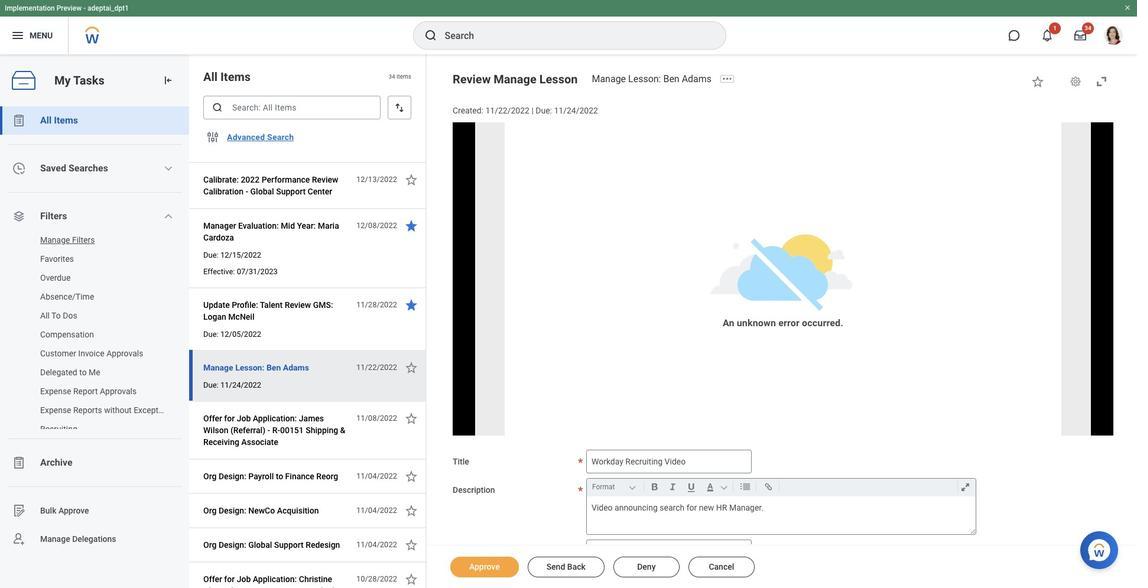 Task type: vqa. For each thing, say whether or not it's contained in the screenshot.
"Premium" inside the EE Premium "popup button"
no



Task type: locate. For each thing, give the bounding box(es) containing it.
design: up alexander
[[219, 540, 246, 550]]

review for update profile: talent review gms: logan mcneil
[[285, 300, 311, 310]]

0 horizontal spatial lesson:
[[235, 363, 264, 372]]

org for org design: global support redesign
[[203, 540, 217, 550]]

send
[[547, 562, 565, 572]]

for up wilson
[[224, 414, 235, 423]]

1 vertical spatial all items
[[40, 115, 78, 126]]

star image for calibrate: 2022 performance review calibration - global support center
[[404, 173, 418, 187]]

application: up r- at the left
[[253, 414, 297, 423]]

org up alexander
[[203, 540, 217, 550]]

1 vertical spatial application:
[[253, 575, 297, 584]]

lesson
[[539, 72, 578, 86]]

star image right 11/28/2022
[[404, 298, 418, 312]]

items inside all items button
[[54, 115, 78, 126]]

all items inside button
[[40, 115, 78, 126]]

2022
[[241, 175, 260, 184]]

2 expense from the top
[[40, 405, 71, 415]]

hr
[[716, 503, 727, 512]]

0 vertical spatial items
[[220, 70, 251, 84]]

due: for update profile: talent review gms: logan mcneil
[[203, 330, 219, 339]]

1 vertical spatial chevron down image
[[164, 212, 173, 221]]

due: up 'effective:'
[[203, 251, 219, 259]]

1 chevron down image from the top
[[164, 164, 173, 173]]

1 button
[[1034, 22, 1061, 48]]

2 horizontal spatial review
[[453, 72, 491, 86]]

1 vertical spatial star image
[[404, 298, 418, 312]]

all
[[203, 70, 218, 84], [40, 115, 52, 126], [40, 311, 50, 320]]

bold image
[[647, 480, 663, 494]]

1 vertical spatial design:
[[219, 506, 246, 515]]

2 star image from the top
[[404, 298, 418, 312]]

design: for newco
[[219, 506, 246, 515]]

org for org design: payroll to finance reorg
[[203, 472, 217, 481]]

all inside item list element
[[203, 70, 218, 84]]

design: inside button
[[219, 540, 246, 550]]

due: for manager evaluation: mid year: maria cardoza
[[203, 251, 219, 259]]

all items
[[203, 70, 251, 84], [40, 115, 78, 126]]

an
[[723, 317, 734, 329]]

34 items
[[389, 73, 411, 80]]

cardoza
[[203, 233, 234, 242]]

2 vertical spatial review
[[285, 300, 311, 310]]

2 org from the top
[[203, 506, 217, 515]]

report
[[73, 387, 98, 396]]

0 vertical spatial ben
[[663, 73, 680, 85]]

format group
[[590, 479, 978, 496]]

for inside offer for job application: james wilson (referral) ‎- r-00151 shipping & receiving associate
[[224, 414, 235, 423]]

2 11/04/2022 from the top
[[356, 506, 397, 515]]

filters up manage filters
[[40, 210, 67, 222]]

12/08/2022
[[356, 221, 397, 230]]

-
[[83, 4, 86, 12], [246, 187, 248, 196], [304, 586, 307, 588]]

bulk approve
[[40, 506, 89, 515]]

0 horizontal spatial review
[[285, 300, 311, 310]]

support down performance
[[276, 187, 306, 196]]

items down my
[[54, 115, 78, 126]]

star image right the 12/08/2022
[[404, 219, 418, 233]]

global down '2022'
[[250, 187, 274, 196]]

1 vertical spatial 11/24/2022
[[220, 381, 261, 390]]

talent
[[260, 300, 283, 310]]

1 vertical spatial items
[[54, 115, 78, 126]]

global inside button
[[248, 540, 272, 550]]

0 vertical spatial 11/22/2022
[[486, 106, 530, 115]]

all items button
[[0, 106, 189, 135]]

0 vertical spatial star image
[[404, 219, 418, 233]]

all to dos
[[40, 311, 77, 320]]

star image
[[1031, 74, 1045, 89], [404, 173, 418, 187], [404, 361, 418, 375], [404, 469, 418, 483], [404, 504, 418, 518], [404, 538, 418, 552], [404, 572, 418, 586]]

close environment banner image
[[1124, 4, 1131, 11]]

delegated to me
[[40, 368, 100, 377]]

items
[[220, 70, 251, 84], [54, 115, 78, 126]]

1 vertical spatial 11/22/2022
[[356, 363, 397, 372]]

1 design: from the top
[[219, 472, 246, 481]]

manage down bulk
[[40, 534, 70, 544]]

notifications large image
[[1041, 30, 1053, 41]]

design: left newco
[[219, 506, 246, 515]]

send back button
[[528, 557, 605, 577]]

11/22/2022
[[486, 106, 530, 115], [356, 363, 397, 372]]

2 vertical spatial 11/04/2022
[[356, 540, 397, 549]]

effective:
[[203, 267, 235, 276]]

searches
[[69, 163, 108, 174]]

for inside offer for job application: christine alexander ‎- e-00002 intern - multipl
[[224, 575, 235, 584]]

0 vertical spatial 11/24/2022
[[554, 106, 598, 115]]

0 horizontal spatial 34
[[389, 73, 395, 80]]

christine
[[299, 575, 332, 584]]

offer
[[203, 414, 222, 423], [203, 575, 222, 584]]

job
[[237, 414, 251, 423], [237, 575, 251, 584]]

1 horizontal spatial all items
[[203, 70, 251, 84]]

job up (referral)
[[237, 414, 251, 423]]

34 left items
[[389, 73, 395, 80]]

star image for maria
[[404, 219, 418, 233]]

1 horizontal spatial 34
[[1085, 25, 1092, 31]]

chevron down image inside saved searches dropdown button
[[164, 164, 173, 173]]

0 vertical spatial job
[[237, 414, 251, 423]]

for
[[224, 414, 235, 423], [687, 503, 697, 512], [224, 575, 235, 584]]

- inside offer for job application: christine alexander ‎- e-00002 intern - multipl
[[304, 586, 307, 588]]

1 vertical spatial to
[[276, 472, 283, 481]]

offer inside offer for job application: james wilson (referral) ‎- r-00151 shipping & receiving associate
[[203, 414, 222, 423]]

star image right 11/08/2022
[[404, 411, 418, 426]]

offer up alexander
[[203, 575, 222, 584]]

sort image
[[394, 102, 405, 113]]

approve inside "button"
[[469, 562, 500, 572]]

(referral)
[[230, 426, 265, 435]]

manage lesson: ben adams button
[[203, 361, 314, 375]]

to left me
[[79, 368, 87, 377]]

org inside button
[[203, 540, 217, 550]]

0 horizontal spatial 11/24/2022
[[220, 381, 261, 390]]

tasks
[[73, 73, 104, 87]]

due: right |
[[536, 106, 552, 115]]

1 vertical spatial org
[[203, 506, 217, 515]]

- down '2022'
[[246, 187, 248, 196]]

1 vertical spatial support
[[274, 540, 304, 550]]

1 horizontal spatial manage lesson: ben adams
[[592, 73, 712, 85]]

offer up wilson
[[203, 414, 222, 423]]

1 org from the top
[[203, 472, 217, 481]]

back
[[567, 562, 586, 572]]

2 offer from the top
[[203, 575, 222, 584]]

for up alexander
[[224, 575, 235, 584]]

11/04/2022
[[356, 472, 397, 481], [356, 506, 397, 515], [356, 540, 397, 549]]

2 list from the top
[[0, 231, 189, 439]]

0 horizontal spatial to
[[79, 368, 87, 377]]

an unknown error occurred.
[[723, 317, 843, 329]]

0 vertical spatial filters
[[40, 210, 67, 222]]

job up e- at the bottom of page
[[237, 575, 251, 584]]

approvals inside button
[[106, 349, 143, 358]]

- inside menu banner
[[83, 4, 86, 12]]

1 vertical spatial filters
[[72, 235, 95, 245]]

1 application: from the top
[[253, 414, 297, 423]]

delegations
[[72, 534, 116, 544]]

1 vertical spatial job
[[237, 575, 251, 584]]

due: down logan
[[203, 330, 219, 339]]

1 vertical spatial ‎-
[[243, 586, 245, 588]]

11/04/2022 for finance
[[356, 472, 397, 481]]

filters up the favorites button
[[72, 235, 95, 245]]

offer for job application: christine alexander ‎- e-00002 intern - multipl button
[[203, 572, 350, 588]]

list
[[0, 106, 189, 553], [0, 231, 189, 439]]

link image
[[761, 480, 777, 494]]

due:
[[536, 106, 552, 115], [203, 251, 219, 259], [203, 330, 219, 339], [203, 381, 219, 390]]

1 vertical spatial adams
[[283, 363, 309, 372]]

0 horizontal spatial filters
[[40, 210, 67, 222]]

recruiting button
[[0, 420, 177, 439]]

2 job from the top
[[237, 575, 251, 584]]

1 vertical spatial expense
[[40, 405, 71, 415]]

design: for payroll
[[219, 472, 246, 481]]

filters
[[40, 210, 67, 222], [72, 235, 95, 245]]

overdue
[[40, 273, 71, 283]]

archive button
[[0, 449, 189, 477]]

1 horizontal spatial review
[[312, 175, 338, 184]]

0 vertical spatial -
[[83, 4, 86, 12]]

1 horizontal spatial approve
[[469, 562, 500, 572]]

design: left payroll
[[219, 472, 246, 481]]

2 vertical spatial all
[[40, 311, 50, 320]]

0 vertical spatial all
[[203, 70, 218, 84]]

1 vertical spatial 34
[[389, 73, 395, 80]]

profile logan mcneil image
[[1104, 26, 1123, 47]]

clipboard image
[[12, 113, 26, 128]]

1 expense from the top
[[40, 387, 71, 396]]

1 star image from the top
[[404, 219, 418, 233]]

0 vertical spatial approvals
[[106, 349, 143, 358]]

0 vertical spatial review
[[453, 72, 491, 86]]

11/24/2022 down lesson on the top of the page
[[554, 106, 598, 115]]

‎- left e- at the bottom of page
[[243, 586, 245, 588]]

perspective image
[[12, 209, 26, 223]]

2 vertical spatial org
[[203, 540, 217, 550]]

11/22/2022 inside item list element
[[356, 363, 397, 372]]

1 job from the top
[[237, 414, 251, 423]]

job for (referral)
[[237, 414, 251, 423]]

1 horizontal spatial -
[[246, 187, 248, 196]]

to inside org design: payroll to finance reorg button
[[276, 472, 283, 481]]

user plus image
[[12, 532, 26, 546]]

1 vertical spatial for
[[687, 503, 697, 512]]

&
[[340, 426, 346, 435]]

34 button
[[1067, 22, 1094, 48]]

expense down delegated
[[40, 387, 71, 396]]

11/24/2022 down the manage lesson: ben adams button
[[220, 381, 261, 390]]

0 vertical spatial ‎-
[[268, 426, 270, 435]]

1 vertical spatial global
[[248, 540, 272, 550]]

- down christine
[[304, 586, 307, 588]]

2 vertical spatial for
[[224, 575, 235, 584]]

approvals for expense report approvals
[[100, 387, 137, 396]]

application: up the 00002
[[253, 575, 297, 584]]

due: up wilson
[[203, 381, 219, 390]]

2 design: from the top
[[219, 506, 246, 515]]

0 horizontal spatial manage lesson: ben adams
[[203, 363, 309, 372]]

0 horizontal spatial adams
[[283, 363, 309, 372]]

0 vertical spatial org
[[203, 472, 217, 481]]

approvals up without
[[100, 387, 137, 396]]

manage up due: 11/24/2022
[[203, 363, 233, 372]]

1 vertical spatial ben
[[267, 363, 281, 372]]

configure image
[[206, 130, 220, 144]]

support inside button
[[274, 540, 304, 550]]

2 vertical spatial design:
[[219, 540, 246, 550]]

all items up search icon
[[203, 70, 251, 84]]

job inside offer for job application: james wilson (referral) ‎- r-00151 shipping & receiving associate
[[237, 414, 251, 423]]

all left to
[[40, 311, 50, 320]]

format
[[592, 483, 615, 491]]

org design: newco acquisition button
[[203, 504, 324, 518]]

review for calibrate: 2022 performance review calibration - global support center
[[312, 175, 338, 184]]

1 horizontal spatial 11/22/2022
[[486, 106, 530, 115]]

expense
[[40, 387, 71, 396], [40, 405, 71, 415]]

org
[[203, 472, 217, 481], [203, 506, 217, 515], [203, 540, 217, 550]]

2 horizontal spatial -
[[304, 586, 307, 588]]

3 11/04/2022 from the top
[[356, 540, 397, 549]]

0 vertical spatial all items
[[203, 70, 251, 84]]

11/04/2022 for redesign
[[356, 540, 397, 549]]

support inside calibrate: 2022 performance review calibration - global support center
[[276, 187, 306, 196]]

0 vertical spatial adams
[[682, 73, 712, 85]]

1 horizontal spatial ‎-
[[268, 426, 270, 435]]

11/22/2022 left |
[[486, 106, 530, 115]]

job inside offer for job application: christine alexander ‎- e-00002 intern - multipl
[[237, 575, 251, 584]]

0 vertical spatial offer
[[203, 414, 222, 423]]

3 org from the top
[[203, 540, 217, 550]]

34 inside button
[[1085, 25, 1092, 31]]

bulk
[[40, 506, 56, 515]]

manage up favorites
[[40, 235, 70, 245]]

0 horizontal spatial -
[[83, 4, 86, 12]]

org design: global support redesign button
[[203, 538, 345, 552]]

11/24/2022
[[554, 106, 598, 115], [220, 381, 261, 390]]

34 inside item list element
[[389, 73, 395, 80]]

inbox large image
[[1075, 30, 1086, 41]]

1 horizontal spatial items
[[220, 70, 251, 84]]

1 horizontal spatial to
[[276, 472, 283, 481]]

1 vertical spatial review
[[312, 175, 338, 184]]

34
[[1085, 25, 1092, 31], [389, 73, 395, 80]]

0 horizontal spatial ‎-
[[243, 586, 245, 588]]

0 horizontal spatial approve
[[58, 506, 89, 515]]

0 vertical spatial design:
[[219, 472, 246, 481]]

offer inside offer for job application: christine alexander ‎- e-00002 intern - multipl
[[203, 575, 222, 584]]

to right payroll
[[276, 472, 283, 481]]

compensation button
[[0, 325, 177, 344]]

3 design: from the top
[[219, 540, 246, 550]]

1 vertical spatial lesson:
[[235, 363, 264, 372]]

1 offer from the top
[[203, 414, 222, 423]]

for left "new" at the bottom
[[687, 503, 697, 512]]

global down the org design: newco acquisition
[[248, 540, 272, 550]]

chevron down image for filters
[[164, 212, 173, 221]]

2 chevron down image from the top
[[164, 212, 173, 221]]

1 list from the top
[[0, 106, 189, 553]]

justify image
[[11, 28, 25, 43]]

00002
[[255, 586, 278, 588]]

1 vertical spatial approve
[[469, 562, 500, 572]]

items up search icon
[[220, 70, 251, 84]]

Search Workday  search field
[[445, 22, 701, 48]]

all items inside item list element
[[203, 70, 251, 84]]

1 vertical spatial approvals
[[100, 387, 137, 396]]

0 vertical spatial to
[[79, 368, 87, 377]]

34 left profile logan mcneil icon
[[1085, 25, 1092, 31]]

expense inside button
[[40, 405, 71, 415]]

review up "center"
[[312, 175, 338, 184]]

list containing manage filters
[[0, 231, 189, 439]]

support left redesign
[[274, 540, 304, 550]]

0 vertical spatial approve
[[58, 506, 89, 515]]

items
[[397, 73, 411, 80]]

0 vertical spatial 11/04/2022
[[356, 472, 397, 481]]

0 vertical spatial 34
[[1085, 25, 1092, 31]]

review up created:
[[453, 72, 491, 86]]

0 vertical spatial application:
[[253, 414, 297, 423]]

1 horizontal spatial filters
[[72, 235, 95, 245]]

2 vertical spatial -
[[304, 586, 307, 588]]

1 11/04/2022 from the top
[[356, 472, 397, 481]]

my
[[54, 73, 71, 87]]

for for offer for job application: james wilson (referral) ‎- r-00151 shipping & receiving associate
[[224, 414, 235, 423]]

expense inside button
[[40, 387, 71, 396]]

0 vertical spatial chevron down image
[[164, 164, 173, 173]]

approvals inside button
[[100, 387, 137, 396]]

approvals for customer invoice approvals
[[106, 349, 143, 358]]

items inside item list element
[[220, 70, 251, 84]]

1 vertical spatial 11/04/2022
[[356, 506, 397, 515]]

all right clipboard icon
[[40, 115, 52, 126]]

design: for global
[[219, 540, 246, 550]]

bulleted list image
[[738, 480, 754, 494]]

gear image
[[1070, 76, 1082, 87]]

0 vertical spatial expense
[[40, 387, 71, 396]]

2 application: from the top
[[253, 575, 297, 584]]

job for ‎-
[[237, 575, 251, 584]]

star image
[[404, 219, 418, 233], [404, 298, 418, 312], [404, 411, 418, 426]]

application: inside offer for job application: james wilson (referral) ‎- r-00151 shipping & receiving associate
[[253, 414, 297, 423]]

0 vertical spatial for
[[224, 414, 235, 423]]

update profile: talent review gms: logan mcneil
[[203, 300, 333, 322]]

implementation
[[5, 4, 55, 12]]

0 horizontal spatial items
[[54, 115, 78, 126]]

1 vertical spatial -
[[246, 187, 248, 196]]

1 horizontal spatial lesson:
[[628, 73, 661, 85]]

approvals right invoice
[[106, 349, 143, 358]]

0 vertical spatial global
[[250, 187, 274, 196]]

customer invoice approvals button
[[0, 344, 177, 363]]

11/22/2022 up 11/08/2022
[[356, 363, 397, 372]]

- right preview
[[83, 4, 86, 12]]

review inside calibrate: 2022 performance review calibration - global support center
[[312, 175, 338, 184]]

adams inside button
[[283, 363, 309, 372]]

1 vertical spatial manage lesson: ben adams
[[203, 363, 309, 372]]

all up search icon
[[203, 70, 218, 84]]

0 vertical spatial support
[[276, 187, 306, 196]]

filters inside button
[[72, 235, 95, 245]]

review inside update profile: talent review gms: logan mcneil
[[285, 300, 311, 310]]

reorg
[[316, 472, 338, 481]]

org left newco
[[203, 506, 217, 515]]

chevron down image
[[164, 164, 173, 173], [164, 212, 173, 221]]

to
[[79, 368, 87, 377], [276, 472, 283, 481]]

0 horizontal spatial 11/22/2022
[[356, 363, 397, 372]]

review left "gms:"
[[285, 300, 311, 310]]

send back
[[547, 562, 586, 572]]

1 vertical spatial offer
[[203, 575, 222, 584]]

0 vertical spatial lesson:
[[628, 73, 661, 85]]

0 horizontal spatial ben
[[267, 363, 281, 372]]

2 vertical spatial star image
[[404, 411, 418, 426]]

application: inside offer for job application: christine alexander ‎- e-00002 intern - multipl
[[253, 575, 297, 584]]

11/24/2022 inside item list element
[[220, 381, 261, 390]]

11/28/2022
[[356, 300, 397, 309]]

0 horizontal spatial all items
[[40, 115, 78, 126]]

manage
[[494, 72, 537, 86], [592, 73, 626, 85], [40, 235, 70, 245], [203, 363, 233, 372], [40, 534, 70, 544]]

favorites
[[40, 254, 74, 264]]

expense up recruiting
[[40, 405, 71, 415]]

all items right clipboard icon
[[40, 115, 78, 126]]

manage delegations
[[40, 534, 116, 544]]

org down receiving
[[203, 472, 217, 481]]

Title text field
[[586, 450, 752, 473]]

‎- left r- at the left
[[268, 426, 270, 435]]



Task type: describe. For each thing, give the bounding box(es) containing it.
expense report approvals
[[40, 387, 137, 396]]

to
[[51, 311, 61, 320]]

filters inside dropdown button
[[40, 210, 67, 222]]

Search: All Items text field
[[203, 96, 381, 119]]

star image for gms:
[[404, 298, 418, 312]]

transformation import image
[[162, 74, 174, 86]]

announcing
[[615, 503, 658, 512]]

manage up created: 11/22/2022 | due: 11/24/2022
[[494, 72, 537, 86]]

archive
[[40, 457, 72, 468]]

search image
[[423, 28, 438, 43]]

error
[[779, 317, 800, 329]]

mid
[[281, 221, 295, 231]]

rename image
[[12, 504, 26, 518]]

star image for org design: newco acquisition
[[404, 504, 418, 518]]

star image for offer for job application: christine alexander ‎- e-00002 intern - multipl
[[404, 572, 418, 586]]

fullscreen image
[[1095, 74, 1109, 89]]

expense reports without exceptions
[[40, 405, 174, 415]]

for inside description text field
[[687, 503, 697, 512]]

clock check image
[[12, 161, 26, 176]]

offer for job application: james wilson (referral) ‎- r-00151 shipping & receiving associate
[[203, 414, 346, 447]]

10/28/2022
[[356, 575, 397, 583]]

adeptai_dpt1
[[88, 4, 129, 12]]

recruiting
[[40, 424, 77, 434]]

all to dos button
[[0, 306, 177, 325]]

expense report approvals button
[[0, 382, 177, 401]]

acquisition
[[277, 506, 319, 515]]

my tasks element
[[0, 54, 189, 588]]

intern
[[280, 586, 302, 588]]

italic image
[[665, 480, 681, 494]]

performance
[[262, 175, 310, 184]]

3 star image from the top
[[404, 411, 418, 426]]

approve button
[[450, 557, 519, 577]]

shipping
[[306, 426, 338, 435]]

redesign
[[306, 540, 340, 550]]

maria
[[318, 221, 339, 231]]

manage right lesson on the top of the page
[[592, 73, 626, 85]]

34 for 34
[[1085, 25, 1092, 31]]

34 for 34 items
[[389, 73, 395, 80]]

item list element
[[189, 54, 427, 588]]

menu button
[[0, 17, 68, 54]]

- inside calibrate: 2022 performance review calibration - global support center
[[246, 187, 248, 196]]

org design: global support redesign
[[203, 540, 340, 550]]

1
[[1053, 25, 1057, 31]]

due: 12/05/2022
[[203, 330, 261, 339]]

|
[[532, 106, 534, 115]]

11/08/2022
[[356, 414, 397, 423]]

12/15/2022
[[220, 251, 261, 259]]

menu banner
[[0, 0, 1137, 54]]

maximize image
[[958, 480, 973, 494]]

video announcing search for new hr manager.
[[592, 503, 764, 512]]

application: for 00002
[[253, 575, 297, 584]]

0 vertical spatial manage lesson: ben adams
[[592, 73, 712, 85]]

12/05/2022
[[220, 330, 261, 339]]

due: for manage lesson: ben adams
[[203, 381, 219, 390]]

invoice
[[78, 349, 104, 358]]

1 horizontal spatial ben
[[663, 73, 680, 85]]

expense for expense reports without exceptions
[[40, 405, 71, 415]]

saved searches button
[[0, 154, 189, 183]]

deny
[[637, 562, 656, 572]]

delegated to me button
[[0, 363, 177, 382]]

r-
[[272, 426, 280, 435]]

james
[[299, 414, 324, 423]]

year:
[[297, 221, 316, 231]]

created: 11/22/2022 | due: 11/24/2022
[[453, 106, 598, 115]]

Description text field
[[587, 496, 976, 534]]

unknown
[[737, 317, 776, 329]]

title
[[453, 457, 469, 466]]

created:
[[453, 106, 484, 115]]

effective: 07/31/2023
[[203, 267, 278, 276]]

calibrate: 2022 performance review calibration - global support center button
[[203, 173, 350, 199]]

reports
[[73, 405, 102, 415]]

manage inside item list element
[[203, 363, 233, 372]]

offer for job application: christine alexander ‎- e-00002 intern - multipl
[[203, 575, 339, 588]]

‎- inside offer for job application: james wilson (referral) ‎- r-00151 shipping & receiving associate
[[268, 426, 270, 435]]

1 horizontal spatial adams
[[682, 73, 712, 85]]

lesson: inside button
[[235, 363, 264, 372]]

clipboard image
[[12, 456, 26, 470]]

prompts image
[[735, 544, 749, 558]]

ben inside button
[[267, 363, 281, 372]]

manage lesson: ben adams element
[[592, 73, 719, 85]]

search image
[[212, 102, 223, 113]]

due: 11/24/2022
[[203, 381, 261, 390]]

search
[[267, 132, 294, 142]]

profile:
[[232, 300, 258, 310]]

star image for org design: payroll to finance reorg
[[404, 469, 418, 483]]

evaluation:
[[238, 221, 279, 231]]

manager.
[[729, 503, 764, 512]]

application: for r-
[[253, 414, 297, 423]]

without
[[104, 405, 132, 415]]

cancel button
[[688, 557, 755, 577]]

chevron down image for saved searches
[[164, 164, 173, 173]]

global inside calibrate: 2022 performance review calibration - global support center
[[250, 187, 274, 196]]

exceptions
[[134, 405, 174, 415]]

list containing all items
[[0, 106, 189, 553]]

update profile: talent review gms: logan mcneil button
[[203, 298, 350, 324]]

favorites button
[[0, 249, 177, 268]]

me
[[89, 368, 100, 377]]

‎- inside offer for job application: christine alexander ‎- e-00002 intern - multipl
[[243, 586, 245, 588]]

to inside delegated to me button
[[79, 368, 87, 377]]

for for offer for job application: christine alexander ‎- e-00002 intern - multipl
[[224, 575, 235, 584]]

org design: newco acquisition
[[203, 506, 319, 515]]

offer for job application: james wilson (referral) ‎- r-00151 shipping & receiving associate button
[[203, 411, 350, 449]]

advanced
[[227, 132, 265, 142]]

preview
[[57, 4, 82, 12]]

action bar region
[[427, 545, 1137, 588]]

underline image
[[683, 480, 700, 494]]

video
[[592, 503, 613, 512]]

logan
[[203, 312, 226, 322]]

1 vertical spatial all
[[40, 115, 52, 126]]

manager evaluation: mid year: maria cardoza button
[[203, 219, 350, 245]]

calibrate:
[[203, 175, 239, 184]]

star image for org design: global support redesign
[[404, 538, 418, 552]]

saved
[[40, 163, 66, 174]]

offer for offer for job application: james wilson (referral) ‎- r-00151 shipping & receiving associate
[[203, 414, 222, 423]]

review manage lesson
[[453, 72, 578, 86]]

expense for expense report approvals
[[40, 387, 71, 396]]

newco
[[248, 506, 275, 515]]

overdue button
[[0, 268, 177, 287]]

filters button
[[0, 202, 189, 231]]

center
[[308, 187, 332, 196]]

1 horizontal spatial 11/24/2022
[[554, 106, 598, 115]]

bulk approve link
[[0, 496, 189, 525]]

absence/time button
[[0, 287, 177, 306]]

manage lesson: ben adams inside button
[[203, 363, 309, 372]]

approve inside list
[[58, 506, 89, 515]]

expense reports without exceptions button
[[0, 401, 177, 420]]

mcneil
[[228, 312, 254, 322]]

cancel
[[709, 562, 734, 572]]

format button
[[590, 480, 641, 493]]

customer invoice approvals
[[40, 349, 143, 358]]

manage delegations link
[[0, 525, 189, 553]]

org design: payroll to finance reorg button
[[203, 469, 343, 483]]

associate
[[241, 437, 278, 447]]

offer for offer for job application: christine alexander ‎- e-00002 intern - multipl
[[203, 575, 222, 584]]

compensation
[[40, 330, 94, 339]]

org for org design: newco acquisition
[[203, 506, 217, 515]]

org design: payroll to finance reorg
[[203, 472, 338, 481]]

customer
[[40, 349, 76, 358]]



